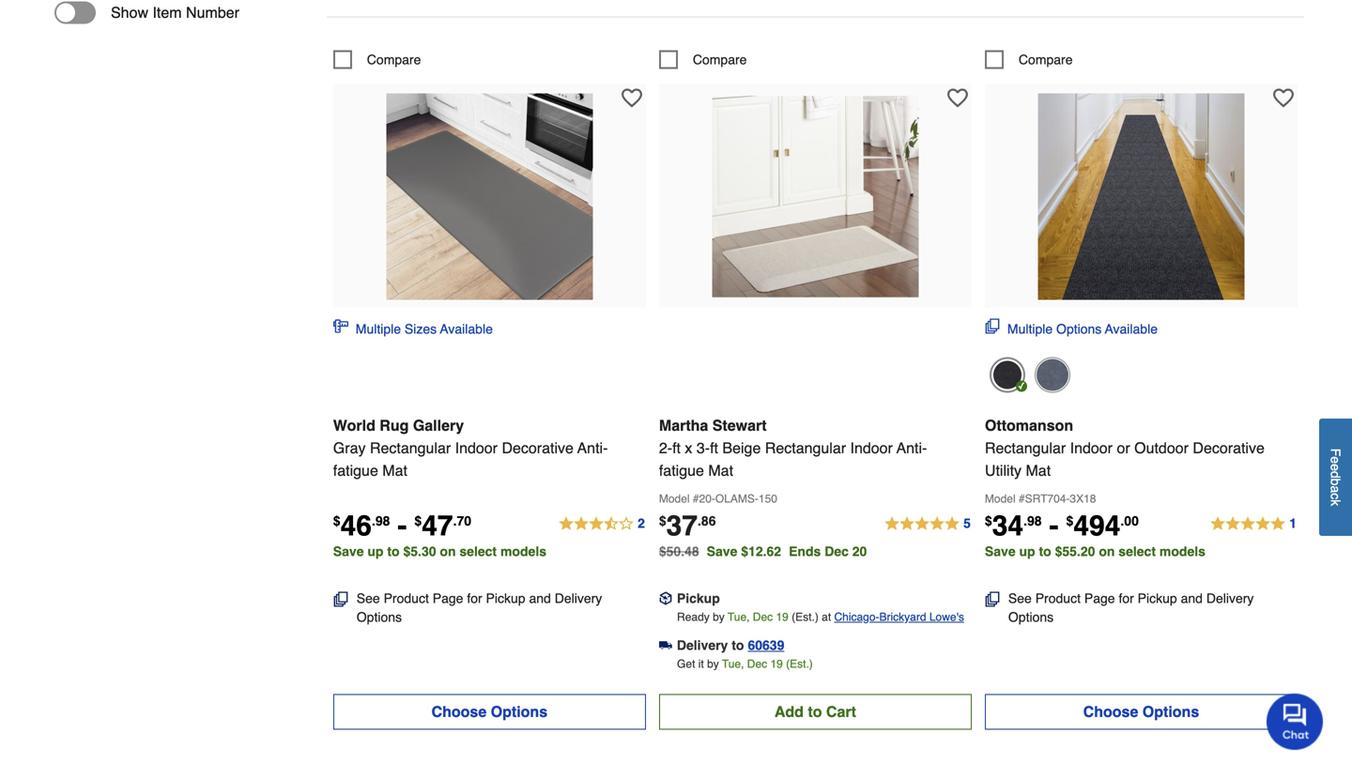 Task type: describe. For each thing, give the bounding box(es) containing it.
compare for 5014232397 'element'
[[693, 52, 747, 67]]

model # 20-olams-150
[[659, 492, 777, 505]]

2 pickup from the left
[[677, 591, 720, 606]]

3x18
[[1070, 492, 1096, 505]]

save up to $5.30 on select models
[[333, 544, 546, 559]]

multiple options available link
[[985, 319, 1158, 338]]

1 see from the left
[[357, 591, 380, 606]]

beige
[[722, 439, 761, 457]]

mat inside 'world rug gallery gray rectangular indoor decorative anti- fatigue mat'
[[382, 462, 407, 479]]

- for 47
[[398, 510, 407, 542]]

chicago-brickyard lowe's button
[[834, 608, 964, 627]]

.98 for 46
[[372, 513, 390, 528]]

choose options for first choose options 'link' from the left
[[431, 703, 547, 720]]

2 button
[[558, 513, 646, 536]]

save for 34
[[985, 544, 1016, 559]]

model # srt704-3x18
[[985, 492, 1096, 505]]

multiple for multiple options available
[[1007, 321, 1053, 336]]

at
[[822, 611, 831, 624]]

world rug gallery gray rectangular indoor decorative anti-fatigue mat image
[[386, 93, 593, 300]]

60639 button
[[748, 636, 784, 655]]

save for 46
[[333, 544, 364, 559]]

2 e from the top
[[1328, 464, 1343, 471]]

$ 34 .98 - $ 494 .00
[[985, 510, 1139, 542]]

2 $ from the left
[[414, 513, 422, 528]]

0 vertical spatial (est.)
[[792, 611, 819, 624]]

# for utility
[[1019, 492, 1025, 505]]

was price $50.48 element
[[659, 539, 707, 559]]

or
[[1117, 439, 1130, 457]]

rectangular inside martha stewart 2-ft x 3-ft beige rectangular indoor anti- fatigue mat
[[765, 439, 846, 457]]

stewart
[[712, 417, 767, 434]]

5014232397 element
[[659, 50, 747, 69]]

- for 494
[[1049, 510, 1059, 542]]

fatigue inside martha stewart 2-ft x 3-ft beige rectangular indoor anti- fatigue mat
[[659, 462, 704, 479]]

to left $55.20
[[1039, 544, 1051, 559]]

rug
[[380, 417, 409, 434]]

ends dec 20 element
[[789, 544, 874, 559]]

martha stewart 2-ft x 3-ft beige rectangular indoor anti- fatigue mat
[[659, 417, 927, 479]]

compare for 5013948265 element on the top right
[[1019, 52, 1073, 67]]

1 button
[[1210, 513, 1298, 536]]

1 vertical spatial (est.)
[[786, 658, 813, 671]]

2 choose from the left
[[1083, 703, 1138, 720]]

2 and from the left
[[1181, 591, 1203, 606]]

save up to $55.20 on select models
[[985, 544, 1206, 559]]

compare for the 5001593035 'element'
[[367, 52, 421, 67]]

f e e d b a c k button
[[1319, 419, 1352, 536]]

k
[[1328, 500, 1343, 506]]

20
[[852, 544, 867, 559]]

outdoor
[[1134, 439, 1189, 457]]

37
[[666, 510, 698, 542]]

ottomanson
[[985, 417, 1073, 434]]

2 page from the left
[[1084, 591, 1115, 606]]

.98 for 34
[[1024, 513, 1042, 528]]

multiple options available
[[1007, 321, 1158, 336]]

3 pickup from the left
[[1138, 591, 1177, 606]]

$ 37 .86
[[659, 510, 716, 542]]

$12.62
[[741, 544, 781, 559]]

up for 34
[[1019, 544, 1035, 559]]

ready
[[677, 611, 710, 624]]

to inside 'button'
[[808, 703, 822, 720]]

lowe's
[[929, 611, 964, 624]]

.70
[[453, 513, 471, 528]]

5013948265 element
[[985, 50, 1073, 69]]

model for rectangular indoor or outdoor decorative utility mat
[[985, 492, 1016, 505]]

60639
[[748, 638, 784, 653]]

2
[[638, 516, 645, 531]]

x
[[685, 439, 692, 457]]

martha
[[659, 417, 708, 434]]

ends
[[789, 544, 821, 559]]

pickup image
[[659, 592, 672, 605]]

20-
[[699, 492, 715, 505]]

47
[[422, 510, 453, 542]]

model for 2-ft x 3-ft beige rectangular indoor anti- fatigue mat
[[659, 492, 690, 505]]

world rug gallery gray rectangular indoor decorative anti- fatigue mat
[[333, 417, 608, 479]]

$50.48 save $12.62 ends dec 20
[[659, 544, 867, 559]]

5
[[963, 516, 971, 531]]

anti- inside 'world rug gallery gray rectangular indoor decorative anti- fatigue mat'
[[577, 439, 608, 457]]

# for ft
[[693, 492, 699, 505]]

$55.20
[[1055, 544, 1095, 559]]

show
[[111, 4, 148, 21]]

1 e from the top
[[1328, 456, 1343, 464]]

rectangular inside ottomanson rectangular indoor or outdoor decorative utility mat
[[985, 439, 1066, 457]]

on for 47
[[440, 544, 456, 559]]

1 choose from the left
[[431, 703, 487, 720]]

actual price $37.86 element
[[659, 510, 716, 542]]

mat inside martha stewart 2-ft x 3-ft beige rectangular indoor anti- fatigue mat
[[708, 462, 733, 479]]

ready by tue, dec 19 (est.) at chicago-brickyard lowe's
[[677, 611, 964, 624]]

indoor inside ottomanson rectangular indoor or outdoor decorative utility mat
[[1070, 439, 1113, 457]]

$34.98-$494.00 element
[[985, 510, 1139, 542]]

dec for 20
[[825, 544, 849, 559]]

multiple sizes available link
[[333, 319, 493, 338]]

number
[[186, 4, 239, 21]]

1 vertical spatial dec
[[753, 611, 773, 624]]

1 vertical spatial tue,
[[722, 658, 744, 671]]

150
[[759, 492, 777, 505]]

delivery to 60639
[[677, 638, 784, 653]]

0 vertical spatial tue,
[[728, 611, 750, 624]]

on for 494
[[1099, 544, 1115, 559]]

add to cart button
[[659, 694, 972, 730]]

.00
[[1121, 513, 1139, 528]]

5001593035 element
[[333, 50, 421, 69]]

494
[[1074, 510, 1121, 542]]

add
[[774, 703, 804, 720]]

5 $ from the left
[[1066, 513, 1074, 528]]

b
[[1328, 478, 1343, 486]]

indoor inside martha stewart 2-ft x 3-ft beige rectangular indoor anti- fatigue mat
[[850, 439, 893, 457]]



Task type: locate. For each thing, give the bounding box(es) containing it.
1 horizontal spatial for
[[1119, 591, 1134, 606]]

world
[[333, 417, 375, 434]]

1 select from the left
[[460, 544, 497, 559]]

1 - from the left
[[398, 510, 407, 542]]

compare inside 5014232397 'element'
[[693, 52, 747, 67]]

1 heart outline image from the left
[[621, 88, 642, 108]]

0 horizontal spatial multiple
[[356, 321, 401, 336]]

1 anti- from the left
[[577, 439, 608, 457]]

multiple left sizes
[[356, 321, 401, 336]]

0 horizontal spatial delivery
[[555, 591, 602, 606]]

5 button
[[884, 513, 972, 536]]

$ for 46
[[333, 513, 340, 528]]

choose options for 2nd choose options 'link' from the left
[[1083, 703, 1199, 720]]

pickup down save up to $5.30 on select models
[[486, 591, 525, 606]]

see product page for pickup and delivery options down save up to $55.20 on select models
[[1008, 591, 1254, 625]]

5 stars image containing 5
[[884, 513, 972, 536]]

rectangular down ottomanson
[[985, 439, 1066, 457]]

delivery down 1 button
[[1206, 591, 1254, 606]]

1 indoor from the left
[[455, 439, 498, 457]]

# up 34
[[1019, 492, 1025, 505]]

2 horizontal spatial pickup
[[1138, 591, 1177, 606]]

2 - from the left
[[1049, 510, 1059, 542]]

0 horizontal spatial anti-
[[577, 439, 608, 457]]

1 horizontal spatial mat
[[708, 462, 733, 479]]

select for 494
[[1119, 544, 1156, 559]]

mat up model # srt704-3x18
[[1026, 462, 1051, 479]]

0 horizontal spatial fatigue
[[333, 462, 378, 479]]

1 decorative from the left
[[502, 439, 574, 457]]

show item number
[[111, 4, 239, 21]]

a
[[1328, 486, 1343, 493]]

up for 46
[[367, 544, 384, 559]]

select down ".70"
[[460, 544, 497, 559]]

1 horizontal spatial page
[[1084, 591, 1115, 606]]

compare inside 5013948265 element
[[1019, 52, 1073, 67]]

2 indoor from the left
[[850, 439, 893, 457]]

up
[[367, 544, 384, 559], [1019, 544, 1035, 559]]

multiple sizes available
[[356, 321, 493, 336]]

on down the 47
[[440, 544, 456, 559]]

product down $55.20
[[1035, 591, 1081, 606]]

2 anti- from the left
[[897, 439, 927, 457]]

f
[[1328, 448, 1343, 456]]

show item number element
[[54, 1, 239, 24]]

2 available from the left
[[1105, 321, 1158, 336]]

2 fatigue from the left
[[659, 462, 704, 479]]

on down 494
[[1099, 544, 1115, 559]]

available for multiple sizes available
[[440, 321, 493, 336]]

decorative inside 'world rug gallery gray rectangular indoor decorative anti- fatigue mat'
[[502, 439, 574, 457]]

gallery
[[413, 417, 464, 434]]

2-
[[659, 439, 672, 457]]

1 fatigue from the left
[[333, 462, 378, 479]]

add to cart
[[774, 703, 856, 720]]

1 model from the left
[[659, 492, 690, 505]]

up down 34
[[1019, 544, 1035, 559]]

- down 'srt704-'
[[1049, 510, 1059, 542]]

0 horizontal spatial compare
[[367, 52, 421, 67]]

chicago-
[[834, 611, 879, 624]]

34
[[992, 510, 1024, 542]]

1 horizontal spatial product
[[1035, 591, 1081, 606]]

0 horizontal spatial page
[[433, 591, 463, 606]]

1 available from the left
[[440, 321, 493, 336]]

1 horizontal spatial heart outline image
[[947, 88, 968, 108]]

1 multiple from the left
[[356, 321, 401, 336]]

0 horizontal spatial models
[[500, 544, 546, 559]]

1 # from the left
[[693, 492, 699, 505]]

product
[[384, 591, 429, 606], [1035, 591, 1081, 606]]

2 see product page for pickup and delivery options from the left
[[1008, 591, 1254, 625]]

mat inside ottomanson rectangular indoor or outdoor decorative utility mat
[[1026, 462, 1051, 479]]

multiple for multiple sizes available
[[356, 321, 401, 336]]

# up .86
[[693, 492, 699, 505]]

5 stars image for 34
[[1210, 513, 1298, 536]]

d
[[1328, 471, 1343, 478]]

anti- inside martha stewart 2-ft x 3-ft beige rectangular indoor anti- fatigue mat
[[897, 439, 927, 457]]

olams-
[[715, 492, 759, 505]]

decorative
[[502, 439, 574, 457], [1193, 439, 1265, 457]]

0 horizontal spatial decorative
[[502, 439, 574, 457]]

1 pickup from the left
[[486, 591, 525, 606]]

0 horizontal spatial pickup
[[486, 591, 525, 606]]

available for multiple options available
[[1105, 321, 1158, 336]]

1 horizontal spatial select
[[1119, 544, 1156, 559]]

0 horizontal spatial select
[[460, 544, 497, 559]]

2 on from the left
[[1099, 544, 1115, 559]]

for
[[467, 591, 482, 606], [1119, 591, 1134, 606]]

and
[[529, 591, 551, 606], [1181, 591, 1203, 606]]

model
[[659, 492, 690, 505], [985, 492, 1016, 505]]

2 horizontal spatial save
[[985, 544, 1016, 559]]

2 models from the left
[[1159, 544, 1206, 559]]

see
[[357, 591, 380, 606], [1008, 591, 1032, 606]]

1 choose options from the left
[[431, 703, 547, 720]]

0 horizontal spatial product
[[384, 591, 429, 606]]

3 save from the left
[[985, 544, 1016, 559]]

0 horizontal spatial rectangular
[[370, 439, 451, 457]]

.86
[[698, 513, 716, 528]]

model up 37
[[659, 492, 690, 505]]

rectangular inside 'world rug gallery gray rectangular indoor decorative anti- fatigue mat'
[[370, 439, 451, 457]]

pickup
[[486, 591, 525, 606], [677, 591, 720, 606], [1138, 591, 1177, 606]]

2 horizontal spatial rectangular
[[985, 439, 1066, 457]]

up down 46
[[367, 544, 384, 559]]

0 horizontal spatial heart outline image
[[621, 88, 642, 108]]

.98 left the 47
[[372, 513, 390, 528]]

1 horizontal spatial indoor
[[850, 439, 893, 457]]

1 horizontal spatial save
[[707, 544, 737, 559]]

0 horizontal spatial mat
[[382, 462, 407, 479]]

$ up $5.30
[[414, 513, 422, 528]]

1 horizontal spatial on
[[1099, 544, 1115, 559]]

fatigue
[[333, 462, 378, 479], [659, 462, 704, 479]]

2 up from the left
[[1019, 544, 1035, 559]]

3 indoor from the left
[[1070, 439, 1113, 457]]

tue, down delivery to 60639
[[722, 658, 744, 671]]

by right ready
[[713, 611, 725, 624]]

0 horizontal spatial choose options
[[431, 703, 547, 720]]

0 vertical spatial dec
[[825, 544, 849, 559]]

0 horizontal spatial save
[[333, 544, 364, 559]]

1 horizontal spatial pickup
[[677, 591, 720, 606]]

1 horizontal spatial rectangular
[[765, 439, 846, 457]]

anti- left 2-
[[577, 439, 608, 457]]

(est.) up the add
[[786, 658, 813, 671]]

1 vertical spatial 19
[[770, 658, 783, 671]]

1 compare from the left
[[367, 52, 421, 67]]

page down save up to $5.30 on select models
[[433, 591, 463, 606]]

-
[[398, 510, 407, 542], [1049, 510, 1059, 542]]

ottomanson rectangular indoor or outdoor decorative utility mat image
[[1038, 93, 1245, 300]]

pickup up ready
[[677, 591, 720, 606]]

0 horizontal spatial model
[[659, 492, 690, 505]]

anti-
[[577, 439, 608, 457], [897, 439, 927, 457]]

choose options
[[431, 703, 547, 720], [1083, 703, 1199, 720]]

2 ft from the left
[[710, 439, 718, 457]]

mat
[[382, 462, 407, 479], [708, 462, 733, 479], [1026, 462, 1051, 479]]

options
[[1056, 321, 1102, 336], [357, 610, 402, 625], [1008, 610, 1054, 625], [491, 703, 547, 720], [1142, 703, 1199, 720]]

it
[[698, 658, 704, 671]]

$ inside $ 37 .86
[[659, 513, 666, 528]]

2 compare from the left
[[693, 52, 747, 67]]

1 product from the left
[[384, 591, 429, 606]]

19 up 60639
[[776, 611, 789, 624]]

3 compare from the left
[[1019, 52, 1073, 67]]

dec for 19
[[747, 658, 767, 671]]

1 on from the left
[[440, 544, 456, 559]]

1 horizontal spatial and
[[1181, 591, 1203, 606]]

$ right 2
[[659, 513, 666, 528]]

2 5 stars image from the left
[[1210, 513, 1298, 536]]

2 # from the left
[[1019, 492, 1025, 505]]

see product page for pickup and delivery options
[[357, 591, 602, 625], [1008, 591, 1254, 625]]

savings save $12.62 element
[[707, 544, 874, 559]]

see down 46
[[357, 591, 380, 606]]

1
[[1289, 516, 1297, 531]]

heart outline image
[[1273, 88, 1294, 108]]

1 horizontal spatial #
[[1019, 492, 1025, 505]]

brickyard
[[879, 611, 926, 624]]

get it by tue, dec 19 (est.)
[[677, 658, 813, 671]]

0 horizontal spatial for
[[467, 591, 482, 606]]

5 stars image for 37
[[884, 513, 972, 536]]

1 horizontal spatial anti-
[[897, 439, 927, 457]]

3-
[[697, 439, 710, 457]]

0 horizontal spatial #
[[693, 492, 699, 505]]

1 horizontal spatial up
[[1019, 544, 1035, 559]]

anti- up the "5" button
[[897, 439, 927, 457]]

black image
[[990, 357, 1025, 393]]

page
[[433, 591, 463, 606], [1084, 591, 1115, 606]]

page down save up to $55.20 on select models
[[1084, 591, 1115, 606]]

gray image
[[1035, 357, 1070, 393]]

$ for 37
[[659, 513, 666, 528]]

0 horizontal spatial -
[[398, 510, 407, 542]]

1 horizontal spatial compare
[[693, 52, 747, 67]]

compare inside the 5001593035 'element'
[[367, 52, 421, 67]]

1 and from the left
[[529, 591, 551, 606]]

1 horizontal spatial choose
[[1083, 703, 1138, 720]]

see down 34
[[1008, 591, 1032, 606]]

multiple up the gray icon
[[1007, 321, 1053, 336]]

2 mat from the left
[[708, 462, 733, 479]]

gray
[[333, 439, 366, 457]]

0 horizontal spatial available
[[440, 321, 493, 336]]

see product page for pickup and delivery options down save up to $5.30 on select models
[[357, 591, 602, 625]]

1 horizontal spatial -
[[1049, 510, 1059, 542]]

to up 'get it by tue, dec 19 (est.)'
[[732, 638, 744, 653]]

select down .00
[[1119, 544, 1156, 559]]

1 page from the left
[[433, 591, 463, 606]]

$ down 3x18
[[1066, 513, 1074, 528]]

1 models from the left
[[500, 544, 546, 559]]

0 horizontal spatial indoor
[[455, 439, 498, 457]]

1 horizontal spatial available
[[1105, 321, 1158, 336]]

$ 46 .98 - $ 47 .70
[[333, 510, 471, 542]]

save down 34
[[985, 544, 1016, 559]]

select
[[460, 544, 497, 559], [1119, 544, 1156, 559]]

1 horizontal spatial fatigue
[[659, 462, 704, 479]]

utility
[[985, 462, 1022, 479]]

1 .98 from the left
[[372, 513, 390, 528]]

0 horizontal spatial choose
[[431, 703, 487, 720]]

for down save up to $55.20 on select models
[[1119, 591, 1134, 606]]

fatigue down gray
[[333, 462, 378, 479]]

3 rectangular from the left
[[985, 439, 1066, 457]]

1 horizontal spatial see
[[1008, 591, 1032, 606]]

get
[[677, 658, 695, 671]]

truck filled image
[[659, 639, 672, 652]]

19
[[776, 611, 789, 624], [770, 658, 783, 671]]

0 vertical spatial 19
[[776, 611, 789, 624]]

models for 494
[[1159, 544, 1206, 559]]

.98 down model # srt704-3x18
[[1024, 513, 1042, 528]]

$ for 34
[[985, 513, 992, 528]]

1 horizontal spatial .98
[[1024, 513, 1042, 528]]

save
[[333, 544, 364, 559], [707, 544, 737, 559], [985, 544, 1016, 559]]

2 .98 from the left
[[1024, 513, 1042, 528]]

5 stars image
[[884, 513, 972, 536], [1210, 513, 1298, 536]]

0 horizontal spatial choose options link
[[333, 694, 646, 730]]

rectangular down rug
[[370, 439, 451, 457]]

1 horizontal spatial 5 stars image
[[1210, 513, 1298, 536]]

0 horizontal spatial and
[[529, 591, 551, 606]]

to right the add
[[808, 703, 822, 720]]

1 up from the left
[[367, 544, 384, 559]]

0 horizontal spatial 5 stars image
[[884, 513, 972, 536]]

#
[[693, 492, 699, 505], [1019, 492, 1025, 505]]

$ right 5
[[985, 513, 992, 528]]

dec down 60639 button
[[747, 658, 767, 671]]

save down .86
[[707, 544, 737, 559]]

2 horizontal spatial mat
[[1026, 462, 1051, 479]]

1 $ from the left
[[333, 513, 340, 528]]

martha stewart 2-ft x 3-ft beige rectangular indoor anti-fatigue mat image
[[712, 93, 919, 300]]

2 save from the left
[[707, 544, 737, 559]]

select for 47
[[460, 544, 497, 559]]

mat up model # 20-olams-150
[[708, 462, 733, 479]]

tue, up delivery to 60639
[[728, 611, 750, 624]]

models
[[500, 544, 546, 559], [1159, 544, 1206, 559]]

e
[[1328, 456, 1343, 464], [1328, 464, 1343, 471]]

19 down 60639
[[770, 658, 783, 671]]

dec up 60639 button
[[753, 611, 773, 624]]

ottomanson rectangular indoor or outdoor decorative utility mat
[[985, 417, 1265, 479]]

indoor inside 'world rug gallery gray rectangular indoor decorative anti- fatigue mat'
[[455, 439, 498, 457]]

1 horizontal spatial multiple
[[1007, 321, 1053, 336]]

2 horizontal spatial indoor
[[1070, 439, 1113, 457]]

pickup down save up to $55.20 on select models
[[1138, 591, 1177, 606]]

item
[[153, 4, 182, 21]]

1 ft from the left
[[672, 439, 681, 457]]

2 select from the left
[[1119, 544, 1156, 559]]

2 choose options from the left
[[1083, 703, 1199, 720]]

1 horizontal spatial model
[[985, 492, 1016, 505]]

2 product from the left
[[1035, 591, 1081, 606]]

model up 34
[[985, 492, 1016, 505]]

2 horizontal spatial delivery
[[1206, 591, 1254, 606]]

$5.30
[[403, 544, 436, 559]]

tue,
[[728, 611, 750, 624], [722, 658, 744, 671]]

cart
[[826, 703, 856, 720]]

product down $5.30
[[384, 591, 429, 606]]

3.5 stars image
[[558, 513, 646, 536]]

(est.)
[[792, 611, 819, 624], [786, 658, 813, 671]]

1 horizontal spatial choose options
[[1083, 703, 1199, 720]]

1 horizontal spatial delivery
[[677, 638, 728, 653]]

decorative inside ottomanson rectangular indoor or outdoor decorative utility mat
[[1193, 439, 1265, 457]]

2 horizontal spatial compare
[[1019, 52, 1073, 67]]

2 see from the left
[[1008, 591, 1032, 606]]

f e e d b a c k
[[1328, 448, 1343, 506]]

e up d
[[1328, 456, 1343, 464]]

0 horizontal spatial see
[[357, 591, 380, 606]]

ft right x
[[710, 439, 718, 457]]

1 vertical spatial by
[[707, 658, 719, 671]]

2 rectangular from the left
[[765, 439, 846, 457]]

1 horizontal spatial models
[[1159, 544, 1206, 559]]

$
[[333, 513, 340, 528], [414, 513, 422, 528], [659, 513, 666, 528], [985, 513, 992, 528], [1066, 513, 1074, 528]]

.98 inside $ 34 .98 - $ 494 .00
[[1024, 513, 1042, 528]]

1 rectangular from the left
[[370, 439, 451, 457]]

fatigue down x
[[659, 462, 704, 479]]

mat down rug
[[382, 462, 407, 479]]

5 stars image containing 1
[[1210, 513, 1298, 536]]

rectangular up 150 at bottom right
[[765, 439, 846, 457]]

1 horizontal spatial decorative
[[1193, 439, 1265, 457]]

dec
[[825, 544, 849, 559], [753, 611, 773, 624], [747, 658, 767, 671]]

0 horizontal spatial .98
[[372, 513, 390, 528]]

$46.98-$47.70 element
[[333, 510, 471, 542]]

1 horizontal spatial ft
[[710, 439, 718, 457]]

0 horizontal spatial on
[[440, 544, 456, 559]]

0 horizontal spatial see product page for pickup and delivery options
[[357, 591, 602, 625]]

heart outline image
[[621, 88, 642, 108], [947, 88, 968, 108]]

3 $ from the left
[[659, 513, 666, 528]]

by right it
[[707, 658, 719, 671]]

srt704-
[[1025, 492, 1070, 505]]

1 for from the left
[[467, 591, 482, 606]]

c
[[1328, 493, 1343, 500]]

choose
[[431, 703, 487, 720], [1083, 703, 1138, 720]]

e up b
[[1328, 464, 1343, 471]]

fatigue inside 'world rug gallery gray rectangular indoor decorative anti- fatigue mat'
[[333, 462, 378, 479]]

4 $ from the left
[[985, 513, 992, 528]]

3 mat from the left
[[1026, 462, 1051, 479]]

.98
[[372, 513, 390, 528], [1024, 513, 1042, 528]]

1 horizontal spatial see product page for pickup and delivery options
[[1008, 591, 1254, 625]]

$ down gray
[[333, 513, 340, 528]]

dec left '20'
[[825, 544, 849, 559]]

1 choose options link from the left
[[333, 694, 646, 730]]

1 5 stars image from the left
[[884, 513, 972, 536]]

2 model from the left
[[985, 492, 1016, 505]]

1 see product page for pickup and delivery options from the left
[[357, 591, 602, 625]]

for down save up to $5.30 on select models
[[467, 591, 482, 606]]

models for 47
[[500, 544, 546, 559]]

1 save from the left
[[333, 544, 364, 559]]

0 horizontal spatial ft
[[672, 439, 681, 457]]

2 for from the left
[[1119, 591, 1134, 606]]

2 multiple from the left
[[1007, 321, 1053, 336]]

$50.48
[[659, 544, 699, 559]]

.98 inside $ 46 .98 - $ 47 .70
[[372, 513, 390, 528]]

(est.) left at
[[792, 611, 819, 624]]

2 vertical spatial dec
[[747, 658, 767, 671]]

delivery up it
[[677, 638, 728, 653]]

2 decorative from the left
[[1193, 439, 1265, 457]]

chat invite button image
[[1267, 693, 1324, 750]]

delivery
[[555, 591, 602, 606], [1206, 591, 1254, 606], [677, 638, 728, 653]]

2 heart outline image from the left
[[947, 88, 968, 108]]

ft left x
[[672, 439, 681, 457]]

ft
[[672, 439, 681, 457], [710, 439, 718, 457]]

1 mat from the left
[[382, 462, 407, 479]]

save down 46
[[333, 544, 364, 559]]

to left $5.30
[[387, 544, 400, 559]]

46
[[340, 510, 372, 542]]

1 horizontal spatial choose options link
[[985, 694, 1298, 730]]

delivery down 2 button
[[555, 591, 602, 606]]

0 horizontal spatial up
[[367, 544, 384, 559]]

- up $5.30
[[398, 510, 407, 542]]

2 choose options link from the left
[[985, 694, 1298, 730]]

sizes
[[405, 321, 437, 336]]

0 vertical spatial by
[[713, 611, 725, 624]]

rectangular
[[370, 439, 451, 457], [765, 439, 846, 457], [985, 439, 1066, 457]]

choose options link
[[333, 694, 646, 730], [985, 694, 1298, 730]]



Task type: vqa. For each thing, say whether or not it's contained in the screenshot.
projects inside the Your bathroom's size, the materials you choose, the complexity of the job scope and whether we find significant issues with plumbing, electrical or other things can impact the length of the project. However, with our proprietary products and installation process, most projects are completed in days, not weeks.
no



